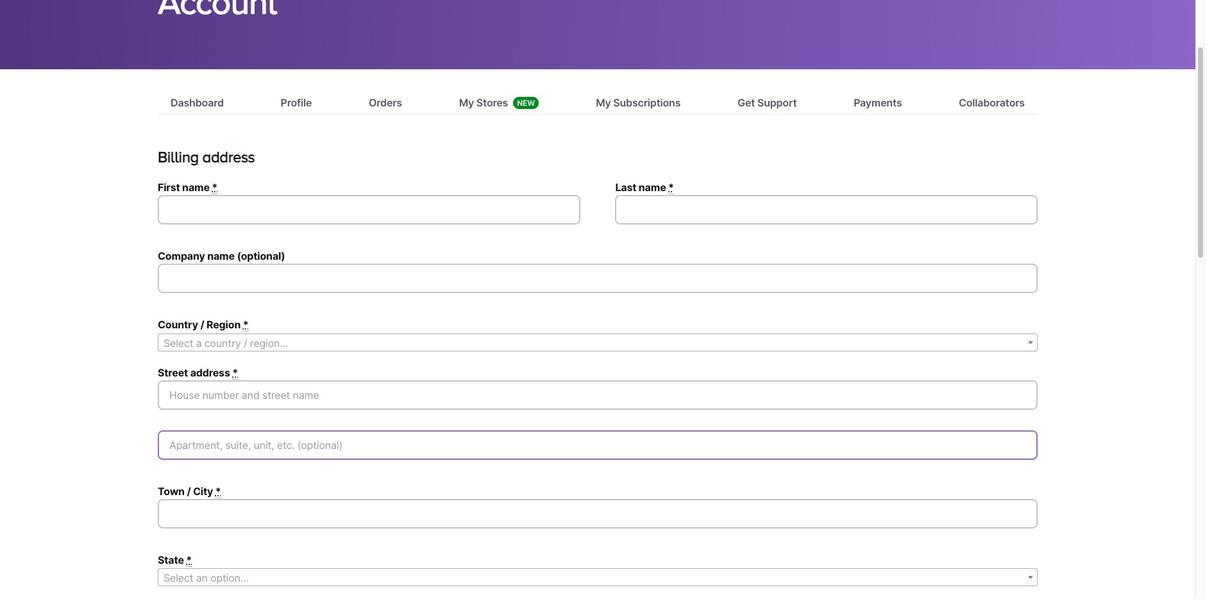 Task type: vqa. For each thing, say whether or not it's contained in the screenshot.


Task type: locate. For each thing, give the bounding box(es) containing it.
stores
[[477, 96, 508, 109]]

/ right country
[[244, 337, 247, 349]]

address
[[202, 148, 255, 166], [190, 366, 230, 379]]

/ left city
[[187, 485, 191, 498]]

country
[[205, 337, 241, 349]]

name right 'first'
[[182, 181, 210, 194]]

orders
[[369, 96, 402, 109]]

payments
[[854, 96, 902, 109]]

2 vertical spatial /
[[187, 485, 191, 498]]

1 horizontal spatial /
[[200, 318, 204, 331]]

a
[[196, 337, 202, 349]]

0 vertical spatial select
[[164, 337, 193, 349]]

1 vertical spatial select
[[164, 572, 193, 585]]

name
[[182, 181, 210, 194], [639, 181, 666, 194], [207, 250, 235, 262]]

Country / Region field
[[158, 333, 1038, 352]]

my left subscriptions
[[596, 96, 611, 109]]

option…
[[210, 572, 249, 585]]

name right last
[[639, 181, 666, 194]]

first name *
[[158, 181, 218, 194]]

2 select from the top
[[164, 572, 193, 585]]

1 vertical spatial /
[[244, 337, 247, 349]]

* right city
[[215, 485, 221, 498]]

/ for region
[[200, 318, 204, 331]]

street
[[158, 366, 188, 379]]

my stores
[[459, 96, 508, 109]]

select down country
[[164, 337, 193, 349]]

2 horizontal spatial /
[[244, 337, 247, 349]]

town / city *
[[158, 485, 221, 498]]

select a country / region…
[[164, 337, 288, 349]]

0 vertical spatial address
[[202, 148, 255, 166]]

*
[[212, 181, 218, 194], [669, 181, 674, 194], [243, 318, 249, 331], [232, 366, 238, 379], [215, 485, 221, 498], [186, 553, 192, 566]]

0 vertical spatial /
[[200, 318, 204, 331]]

select
[[164, 337, 193, 349], [164, 572, 193, 585]]

get support
[[738, 96, 797, 109]]

my subscriptions link
[[583, 95, 694, 113]]

select inside text box
[[164, 337, 193, 349]]

None text field
[[158, 499, 1038, 528]]

address right billing
[[202, 148, 255, 166]]

my
[[459, 96, 474, 109], [596, 96, 611, 109]]

payments link
[[841, 95, 915, 113]]

dashboard
[[171, 96, 224, 109]]

new
[[517, 98, 535, 108]]

None text field
[[158, 195, 580, 225], [616, 195, 1038, 225], [158, 264, 1038, 293], [158, 195, 580, 225], [616, 195, 1038, 225], [158, 264, 1038, 293]]

get
[[738, 96, 755, 109]]

support
[[758, 96, 797, 109]]

country
[[158, 318, 198, 331]]

1 vertical spatial address
[[190, 366, 230, 379]]

0 horizontal spatial /
[[187, 485, 191, 498]]

town
[[158, 485, 185, 498]]

state
[[158, 553, 184, 566]]

billing address
[[158, 148, 255, 166]]

address down the "a"
[[190, 366, 230, 379]]

last
[[616, 181, 637, 194]]

my for my subscriptions
[[596, 96, 611, 109]]

select inside text field
[[164, 572, 193, 585]]

select for select a country / region…
[[164, 337, 193, 349]]

1 my from the left
[[459, 96, 474, 109]]

city
[[193, 485, 213, 498]]

an
[[196, 572, 208, 585]]

/ up the "a"
[[200, 318, 204, 331]]

/ inside text box
[[244, 337, 247, 349]]

1 select from the top
[[164, 337, 193, 349]]

State field
[[158, 569, 1038, 587]]

* right region
[[243, 318, 249, 331]]

/ for city
[[187, 485, 191, 498]]

1 horizontal spatial my
[[596, 96, 611, 109]]

my left stores
[[459, 96, 474, 109]]

/
[[200, 318, 204, 331], [244, 337, 247, 349], [187, 485, 191, 498]]

name right company
[[207, 250, 235, 262]]

select down "state *" on the left bottom of the page
[[164, 572, 193, 585]]

0 horizontal spatial my
[[459, 96, 474, 109]]

* down 'billing address'
[[212, 181, 218, 194]]

name for company
[[207, 250, 235, 262]]

2 my from the left
[[596, 96, 611, 109]]



Task type: describe. For each thing, give the bounding box(es) containing it.
Select an option… text field
[[158, 569, 1038, 587]]

state *
[[158, 553, 192, 566]]

Apartment, suite, unit, etc. (optional) text field
[[158, 430, 1038, 460]]

my for my stores
[[459, 96, 474, 109]]

collaborators link
[[946, 95, 1038, 113]]

region
[[207, 318, 241, 331]]

my subscriptions
[[596, 96, 681, 109]]

region…
[[250, 337, 288, 349]]

House number and street name text field
[[158, 380, 1038, 410]]

country / region *
[[158, 318, 249, 331]]

collaborators
[[959, 96, 1025, 109]]

address for street
[[190, 366, 230, 379]]

* right state
[[186, 553, 192, 566]]

company name (optional)
[[158, 250, 285, 262]]

name for last
[[639, 181, 666, 194]]

Select a country / region… text field
[[158, 334, 1038, 352]]

address for billing
[[202, 148, 255, 166]]

* down select a country / region…
[[232, 366, 238, 379]]

select for select an option…
[[164, 572, 193, 585]]

subscriptions
[[614, 96, 681, 109]]

dashboard link
[[158, 95, 237, 113]]

(optional)
[[237, 250, 285, 262]]

profile
[[281, 96, 312, 109]]

name for first
[[182, 181, 210, 194]]

street address *
[[158, 366, 238, 379]]

orders link
[[356, 95, 415, 113]]

billing
[[158, 148, 199, 166]]

company
[[158, 250, 205, 262]]

select an option…
[[164, 572, 249, 585]]

first
[[158, 181, 180, 194]]

last name *
[[616, 181, 674, 194]]

get support link
[[725, 95, 810, 113]]

profile link
[[268, 95, 325, 113]]

* right last
[[669, 181, 674, 194]]



